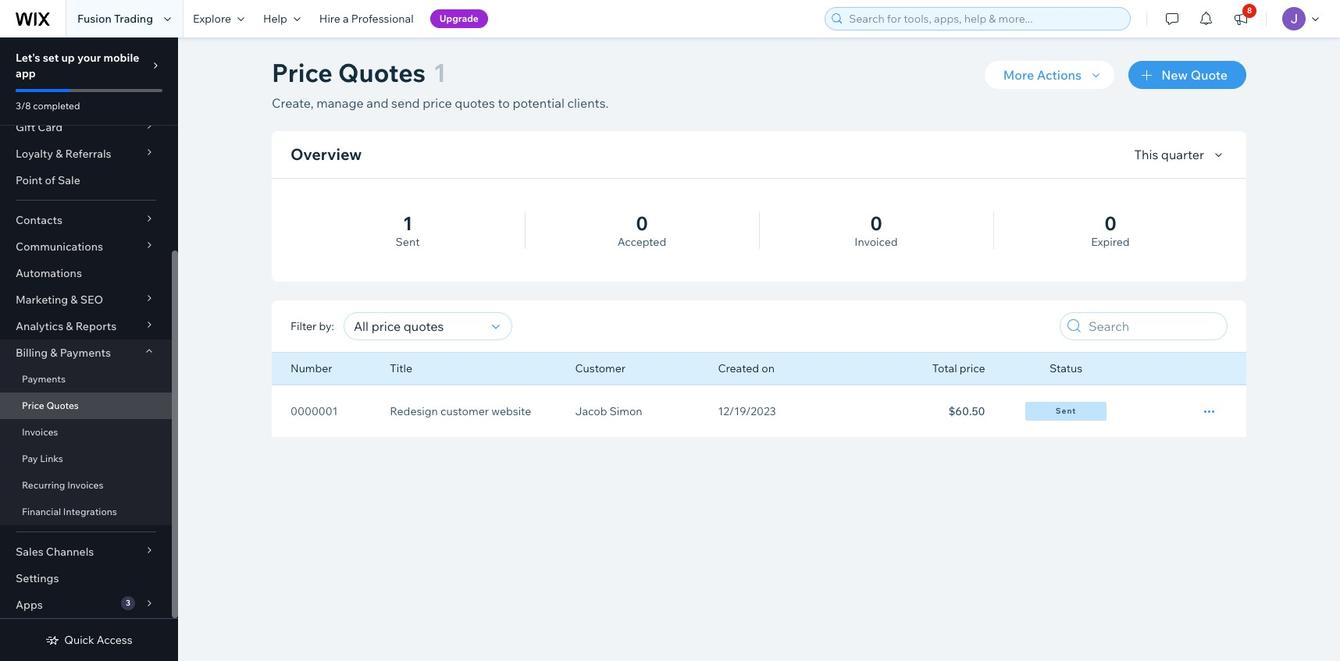 Task type: vqa. For each thing, say whether or not it's contained in the screenshot.
Created
yes



Task type: describe. For each thing, give the bounding box(es) containing it.
12/19/2023
[[718, 405, 776, 419]]

integrations
[[63, 506, 117, 518]]

0 for 0 expired
[[1105, 212, 1117, 235]]

settings
[[16, 572, 59, 586]]

number
[[291, 362, 333, 376]]

pay
[[22, 453, 38, 465]]

1 horizontal spatial price
[[960, 362, 986, 376]]

3/8 completed
[[16, 100, 80, 112]]

on
[[762, 362, 775, 376]]

clients.
[[568, 95, 609, 111]]

more actions
[[1004, 67, 1082, 83]]

analytics & reports button
[[0, 313, 172, 340]]

filter
[[291, 320, 317, 334]]

up
[[61, 51, 75, 65]]

Search for tools, apps, help & more... field
[[845, 8, 1126, 30]]

upgrade
[[440, 13, 479, 24]]

more
[[1004, 67, 1035, 83]]

3
[[126, 598, 130, 609]]

invoiced
[[855, 235, 898, 249]]

and
[[367, 95, 389, 111]]

billing & payments button
[[0, 340, 172, 366]]

status
[[1050, 362, 1083, 376]]

reports
[[76, 320, 117, 334]]

& for marketing
[[71, 293, 78, 307]]

price for price quotes 1 create, manage and send price quotes to potential clients.
[[272, 57, 333, 88]]

customer
[[575, 362, 626, 376]]

referrals
[[65, 147, 111, 161]]

0000001
[[291, 405, 338, 419]]

communications button
[[0, 234, 172, 260]]

0 for 0 accepted
[[636, 212, 648, 235]]

marketing & seo button
[[0, 287, 172, 313]]

to
[[498, 95, 510, 111]]

quotes for price quotes 1 create, manage and send price quotes to potential clients.
[[338, 57, 426, 88]]

quote
[[1191, 67, 1228, 83]]

0 horizontal spatial sent
[[396, 235, 420, 249]]

fusion trading
[[77, 12, 153, 26]]

loyalty & referrals button
[[0, 141, 172, 167]]

trading
[[114, 12, 153, 26]]

this
[[1135, 147, 1159, 163]]

sales channels button
[[0, 539, 172, 566]]

new
[[1162, 67, 1188, 83]]

1 inside price quotes 1 create, manage and send price quotes to potential clients.
[[434, 57, 446, 88]]

by:
[[319, 320, 334, 334]]

sales channels
[[16, 545, 94, 559]]

1 horizontal spatial sent
[[1056, 406, 1077, 416]]

price quotes
[[22, 400, 79, 412]]

8
[[1248, 5, 1253, 16]]

Search field
[[1084, 313, 1223, 340]]

gift card button
[[0, 114, 172, 141]]

apps
[[16, 598, 43, 613]]

total price
[[933, 362, 986, 376]]

redesign
[[390, 405, 438, 419]]

invoices link
[[0, 420, 172, 446]]

price for price quotes
[[22, 400, 44, 412]]

this quarter
[[1135, 147, 1205, 163]]

app
[[16, 66, 36, 80]]

& for analytics
[[66, 320, 73, 334]]

contacts button
[[0, 207, 172, 234]]

total
[[933, 362, 958, 376]]

point
[[16, 173, 42, 188]]

quotes
[[455, 95, 495, 111]]

redesign customer website
[[390, 405, 531, 419]]

$60.50
[[949, 405, 986, 419]]

new quote button
[[1129, 61, 1247, 89]]

analytics
[[16, 320, 63, 334]]

payments inside popup button
[[60, 346, 111, 360]]

recurring invoices link
[[0, 473, 172, 499]]

hire
[[319, 12, 341, 26]]

your
[[77, 51, 101, 65]]

recurring
[[22, 480, 65, 491]]

billing
[[16, 346, 48, 360]]

analytics & reports
[[16, 320, 117, 334]]

completed
[[33, 100, 80, 112]]

settings link
[[0, 566, 172, 592]]

created
[[718, 362, 760, 376]]

simon
[[610, 405, 643, 419]]

filter by:
[[291, 320, 334, 334]]

automations link
[[0, 260, 172, 287]]



Task type: locate. For each thing, give the bounding box(es) containing it.
0 horizontal spatial price
[[22, 400, 44, 412]]

1
[[434, 57, 446, 88], [403, 212, 413, 235]]

0 horizontal spatial price
[[423, 95, 452, 111]]

sale
[[58, 173, 80, 188]]

contacts
[[16, 213, 62, 227]]

invoices down pay links link
[[67, 480, 104, 491]]

invoices up pay links
[[22, 427, 58, 438]]

channels
[[46, 545, 94, 559]]

& right billing
[[50, 346, 57, 360]]

loyalty
[[16, 147, 53, 161]]

new quote
[[1162, 67, 1228, 83]]

price right total
[[960, 362, 986, 376]]

1 horizontal spatial 1
[[434, 57, 446, 88]]

gift
[[16, 120, 35, 134]]

payments
[[60, 346, 111, 360], [22, 373, 66, 385]]

marketing & seo
[[16, 293, 103, 307]]

payments up payments link
[[60, 346, 111, 360]]

quotes inside price quotes 1 create, manage and send price quotes to potential clients.
[[338, 57, 426, 88]]

price
[[272, 57, 333, 88], [22, 400, 44, 412]]

1 sent
[[396, 212, 420, 249]]

upgrade button
[[430, 9, 488, 28]]

0 vertical spatial quotes
[[338, 57, 426, 88]]

let's
[[16, 51, 40, 65]]

price inside sidebar element
[[22, 400, 44, 412]]

accepted
[[618, 235, 667, 249]]

quarter
[[1162, 147, 1205, 163]]

& right loyalty
[[56, 147, 63, 161]]

price quotes 1 create, manage and send price quotes to potential clients.
[[272, 57, 609, 111]]

this quarter button
[[1135, 145, 1228, 164]]

jacob simon
[[575, 405, 643, 419]]

title
[[390, 362, 413, 376]]

1 horizontal spatial invoices
[[67, 480, 104, 491]]

financial
[[22, 506, 61, 518]]

invoices inside "link"
[[22, 427, 58, 438]]

payments up price quotes
[[22, 373, 66, 385]]

quick access
[[64, 634, 133, 648]]

1 horizontal spatial price
[[272, 57, 333, 88]]

communications
[[16, 240, 103, 254]]

1 vertical spatial price
[[22, 400, 44, 412]]

expired
[[1092, 235, 1130, 249]]

mobile
[[103, 51, 139, 65]]

card
[[38, 120, 63, 134]]

manage
[[317, 95, 364, 111]]

& inside popup button
[[56, 147, 63, 161]]

0 horizontal spatial invoices
[[22, 427, 58, 438]]

overview
[[291, 145, 362, 164]]

price inside price quotes 1 create, manage and send price quotes to potential clients.
[[423, 95, 452, 111]]

created on
[[718, 362, 775, 376]]

& left seo
[[71, 293, 78, 307]]

0 vertical spatial sent
[[396, 235, 420, 249]]

1 vertical spatial sent
[[1056, 406, 1077, 416]]

& inside popup button
[[50, 346, 57, 360]]

None field
[[349, 313, 487, 340]]

website
[[492, 405, 531, 419]]

actions
[[1037, 67, 1082, 83]]

sidebar element
[[0, 0, 178, 662]]

3 0 from the left
[[1105, 212, 1117, 235]]

price up create,
[[272, 57, 333, 88]]

loyalty & referrals
[[16, 147, 111, 161]]

& inside popup button
[[71, 293, 78, 307]]

sales
[[16, 545, 44, 559]]

0 vertical spatial price
[[423, 95, 452, 111]]

let's set up your mobile app
[[16, 51, 139, 80]]

0 inside 0 invoiced
[[871, 212, 883, 235]]

0 horizontal spatial 1
[[403, 212, 413, 235]]

help
[[263, 12, 287, 26]]

point of sale link
[[0, 167, 172, 194]]

jacob
[[575, 405, 607, 419]]

8 button
[[1224, 0, 1259, 38]]

0 vertical spatial price
[[272, 57, 333, 88]]

0 inside the 0 accepted
[[636, 212, 648, 235]]

& left reports
[[66, 320, 73, 334]]

payments link
[[0, 366, 172, 393]]

automations
[[16, 266, 82, 280]]

0 vertical spatial payments
[[60, 346, 111, 360]]

0 accepted
[[618, 212, 667, 249]]

1 inside 1 sent
[[403, 212, 413, 235]]

price right send on the top left
[[423, 95, 452, 111]]

& inside dropdown button
[[66, 320, 73, 334]]

quotes down payments link
[[46, 400, 79, 412]]

send
[[392, 95, 420, 111]]

0 vertical spatial 1
[[434, 57, 446, 88]]

invoices
[[22, 427, 58, 438], [67, 480, 104, 491]]

1 vertical spatial payments
[[22, 373, 66, 385]]

1 vertical spatial invoices
[[67, 480, 104, 491]]

of
[[45, 173, 55, 188]]

& for billing
[[50, 346, 57, 360]]

1 0 from the left
[[636, 212, 648, 235]]

0 horizontal spatial 0
[[636, 212, 648, 235]]

help button
[[254, 0, 310, 38]]

1 vertical spatial quotes
[[46, 400, 79, 412]]

hire a professional
[[319, 12, 414, 26]]

create,
[[272, 95, 314, 111]]

fusion
[[77, 12, 112, 26]]

1 vertical spatial price
[[960, 362, 986, 376]]

quotes for price quotes
[[46, 400, 79, 412]]

3/8
[[16, 100, 31, 112]]

sent
[[396, 235, 420, 249], [1056, 406, 1077, 416]]

a
[[343, 12, 349, 26]]

professional
[[351, 12, 414, 26]]

&
[[56, 147, 63, 161], [71, 293, 78, 307], [66, 320, 73, 334], [50, 346, 57, 360]]

quotes inside sidebar element
[[46, 400, 79, 412]]

marketing
[[16, 293, 68, 307]]

set
[[43, 51, 59, 65]]

quick access button
[[46, 634, 133, 648]]

price
[[423, 95, 452, 111], [960, 362, 986, 376]]

1 vertical spatial 1
[[403, 212, 413, 235]]

0 horizontal spatial quotes
[[46, 400, 79, 412]]

financial integrations
[[22, 506, 117, 518]]

0 for 0 invoiced
[[871, 212, 883, 235]]

explore
[[193, 12, 231, 26]]

1 horizontal spatial 0
[[871, 212, 883, 235]]

& for loyalty
[[56, 147, 63, 161]]

0 inside 0 expired
[[1105, 212, 1117, 235]]

2 0 from the left
[[871, 212, 883, 235]]

2 horizontal spatial 0
[[1105, 212, 1117, 235]]

0
[[636, 212, 648, 235], [871, 212, 883, 235], [1105, 212, 1117, 235]]

price down billing
[[22, 400, 44, 412]]

financial integrations link
[[0, 499, 172, 526]]

0 vertical spatial invoices
[[22, 427, 58, 438]]

quick
[[64, 634, 94, 648]]

0 expired
[[1092, 212, 1130, 249]]

1 horizontal spatial quotes
[[338, 57, 426, 88]]

quotes up and
[[338, 57, 426, 88]]

potential
[[513, 95, 565, 111]]

hire a professional link
[[310, 0, 423, 38]]

price inside price quotes 1 create, manage and send price quotes to potential clients.
[[272, 57, 333, 88]]



